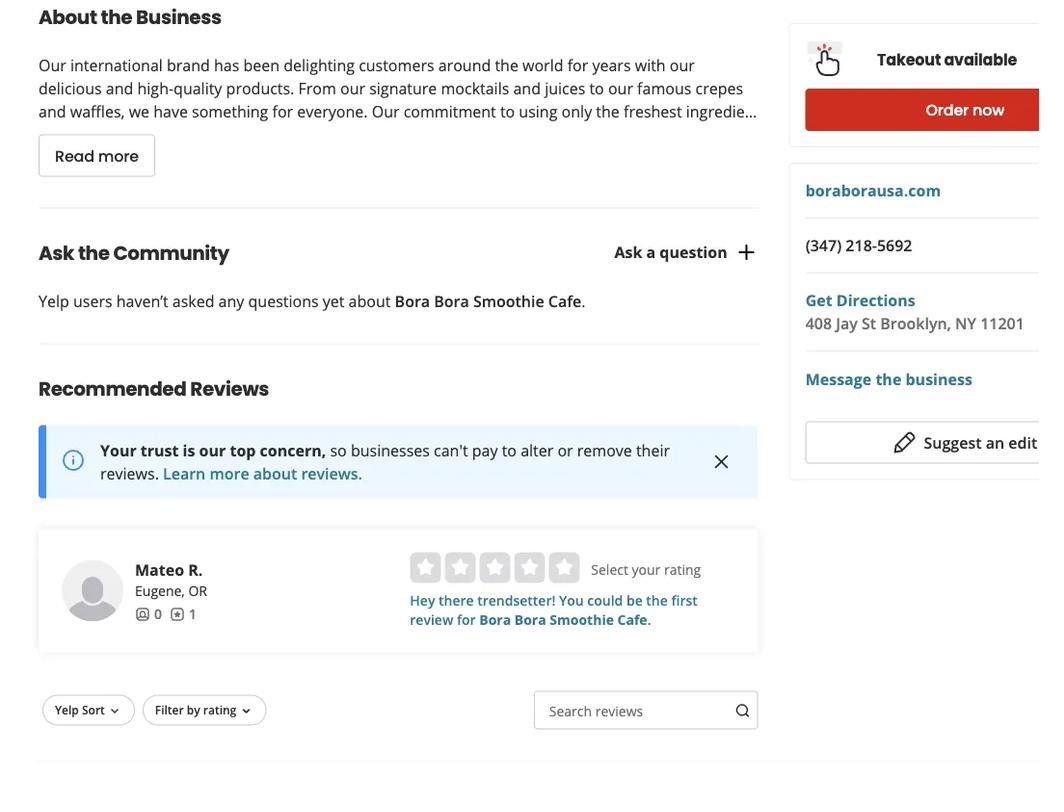 Task type: vqa. For each thing, say whether or not it's contained in the screenshot.
Clear all link at top
no



Task type: describe. For each thing, give the bounding box(es) containing it.
ask for ask the community
[[39, 240, 74, 267]]

can't
[[434, 440, 468, 461]]

boraborausa.com link
[[806, 180, 941, 201]]

cafe inside ask the community "element"
[[548, 291, 582, 312]]

. inside "recommended reviews" element
[[647, 611, 651, 630]]

asked
[[172, 291, 214, 312]]

16 friends v2 image
[[135, 607, 150, 623]]

0
[[154, 606, 162, 624]]

products.
[[226, 78, 294, 99]]

read
[[55, 145, 94, 167]]

ask for ask a question
[[614, 242, 642, 263]]

408
[[806, 313, 832, 334]]

learn more about reviews. link
[[163, 463, 362, 484]]

(347) 218-5692
[[806, 235, 912, 256]]

or
[[558, 440, 573, 461]]

mateo r. link
[[135, 560, 203, 581]]

famous
[[637, 78, 692, 99]]

everyone.
[[297, 101, 368, 122]]

customers
[[359, 55, 434, 75]]

recommended reviews element
[[15, 344, 781, 730]]

search reviews
[[549, 703, 643, 721]]

1 vertical spatial to
[[500, 101, 515, 122]]

reviews
[[190, 376, 269, 403]]

24 info v2 image
[[62, 449, 85, 473]]

your
[[100, 440, 137, 461]]

ny
[[955, 313, 977, 334]]

learn more about reviews.
[[163, 463, 362, 484]]

brand
[[167, 55, 210, 75]]

with
[[635, 55, 666, 75]]

by
[[187, 702, 200, 718]]

0 vertical spatial our
[[39, 55, 66, 75]]

get directions 408 jay st brooklyn, ny 11201
[[806, 290, 1025, 334]]

the up the international
[[101, 4, 132, 31]]

questions
[[248, 291, 319, 312]]

edit
[[1009, 433, 1037, 453]]

info alert
[[39, 426, 758, 499]]

recommended reviews
[[39, 376, 269, 403]]

quality
[[174, 78, 222, 99]]

question
[[660, 242, 727, 263]]

something
[[192, 101, 268, 122]]

users
[[73, 291, 112, 312]]

24 add v2 image
[[735, 241, 758, 264]]

close image
[[710, 450, 733, 474]]

16 chevron down v2 image
[[238, 704, 254, 720]]

24 pencil v2 image
[[893, 432, 916, 455]]

their
[[636, 440, 670, 461]]

takeout
[[877, 49, 941, 71]]

read more
[[55, 145, 139, 167]]

sort
[[82, 702, 105, 718]]

r.
[[188, 560, 203, 581]]

to inside so businesses can't pay to alter or remove their reviews.
[[502, 440, 517, 461]]

your
[[632, 561, 661, 580]]

yelp sort button
[[42, 696, 135, 727]]

(347)
[[806, 235, 842, 256]]

using
[[519, 101, 558, 122]]

message the business button
[[806, 368, 972, 391]]

the left world
[[495, 55, 518, 75]]

reviews element
[[170, 605, 197, 624]]

…
[[745, 101, 757, 122]]

there
[[439, 592, 474, 610]]

mateo
[[135, 560, 184, 581]]

waffles,
[[70, 101, 125, 122]]

hey
[[410, 592, 435, 610]]

suggest an edit
[[924, 433, 1037, 453]]

trendsetter!
[[477, 592, 556, 610]]

eugene,
[[135, 582, 185, 601]]

our up famous
[[670, 55, 695, 75]]

friends element
[[135, 605, 162, 624]]

has
[[214, 55, 239, 75]]

get directions link
[[806, 290, 915, 311]]

we
[[129, 101, 149, 122]]

218-
[[846, 235, 877, 256]]

order
[[926, 99, 969, 121]]

more for read
[[98, 145, 139, 167]]

ask the community element
[[15, 208, 781, 313]]

is
[[183, 440, 195, 461]]

the inside "element"
[[78, 240, 110, 267]]

yelp for yelp users haven't asked any questions yet about bora bora smoothie cafe .
[[39, 291, 69, 312]]

0 horizontal spatial for
[[272, 101, 293, 122]]

a
[[646, 242, 656, 263]]

our international brand has been delighting customers around the world for years with our delicious and high-quality products. from our signature mocktails and juices to our famous crepes and waffles, we have something for everyone. our commitment to using only the freshest ingredie …
[[39, 55, 757, 122]]

available
[[944, 49, 1017, 71]]

more for learn
[[210, 463, 249, 484]]

1 vertical spatial our
[[372, 101, 400, 122]]

business
[[906, 369, 972, 389]]

community
[[113, 240, 229, 267]]

business
[[136, 4, 221, 31]]

commitment
[[404, 101, 496, 122]]

years
[[592, 55, 631, 75]]

suggest
[[924, 433, 982, 453]]

search
[[549, 703, 592, 721]]

top
[[230, 440, 256, 461]]

international
[[70, 55, 163, 75]]

crepes
[[696, 78, 743, 99]]

16 review v2 image
[[170, 607, 185, 623]]

smoothie inside ask the community "element"
[[473, 291, 544, 312]]



Task type: locate. For each thing, give the bounding box(es) containing it.
any
[[218, 291, 244, 312]]

smoothie
[[473, 291, 544, 312], [550, 611, 614, 630]]

our down 'signature'
[[372, 101, 400, 122]]

for
[[567, 55, 588, 75], [272, 101, 293, 122], [457, 611, 476, 630]]

select your rating
[[591, 561, 701, 580]]

for up juices
[[567, 55, 588, 75]]

been
[[243, 55, 280, 75]]

1 vertical spatial for
[[272, 101, 293, 122]]

0 horizontal spatial smoothie
[[473, 291, 544, 312]]

ask left a
[[614, 242, 642, 263]]

1 horizontal spatial .
[[647, 611, 651, 630]]

about down concern,
[[253, 463, 297, 484]]

ingredie
[[686, 101, 745, 122]]

1 horizontal spatial and
[[106, 78, 133, 99]]

yelp users haven't asked any questions yet about bora bora smoothie cafe .
[[39, 291, 586, 312]]

or
[[188, 582, 207, 601]]

an
[[986, 433, 1005, 453]]

none radio inside "recommended reviews" element
[[445, 553, 476, 584]]

0 vertical spatial cafe
[[548, 291, 582, 312]]

be
[[627, 592, 643, 610]]

our up delicious
[[39, 55, 66, 75]]

delicious
[[39, 78, 102, 99]]

yelp left users
[[39, 291, 69, 312]]

1 vertical spatial .
[[647, 611, 651, 630]]

0 horizontal spatial our
[[39, 55, 66, 75]]

search image
[[735, 704, 751, 719]]

the right be
[[646, 592, 668, 610]]

cafe inside "recommended reviews" element
[[617, 611, 647, 630]]

rating
[[664, 561, 701, 580], [203, 702, 236, 718]]

2 vertical spatial to
[[502, 440, 517, 461]]

the inside button
[[876, 369, 902, 389]]

1 horizontal spatial our
[[372, 101, 400, 122]]

0 horizontal spatial and
[[39, 101, 66, 122]]

for down there
[[457, 611, 476, 630]]

our down years
[[608, 78, 633, 99]]

the right message
[[876, 369, 902, 389]]

1 horizontal spatial ask
[[614, 242, 642, 263]]

  text field inside "recommended reviews" element
[[534, 692, 758, 730]]

1 vertical spatial rating
[[203, 702, 236, 718]]

1 vertical spatial smoothie
[[550, 611, 614, 630]]

0 horizontal spatial cafe
[[548, 291, 582, 312]]

0 vertical spatial smoothie
[[473, 291, 544, 312]]

around
[[438, 55, 491, 75]]

suggest an edit button
[[806, 422, 1039, 464]]

pay
[[472, 440, 498, 461]]

smoothie inside "recommended reviews" element
[[550, 611, 614, 630]]

1 horizontal spatial reviews.
[[301, 463, 362, 484]]

1 horizontal spatial for
[[457, 611, 476, 630]]

the right only
[[596, 101, 620, 122]]

(no rating) image
[[410, 553, 580, 584]]

ask a question
[[614, 242, 727, 263]]

ask up users
[[39, 240, 74, 267]]

from
[[298, 78, 336, 99]]

the up users
[[78, 240, 110, 267]]

0 vertical spatial about
[[349, 291, 391, 312]]

directions
[[837, 290, 915, 311]]

rating up the first
[[664, 561, 701, 580]]

0 horizontal spatial more
[[98, 145, 139, 167]]

reviews.
[[100, 463, 159, 484], [301, 463, 362, 484]]

our
[[670, 55, 695, 75], [340, 78, 365, 99], [608, 78, 633, 99], [199, 440, 226, 461]]

1 vertical spatial yelp
[[55, 702, 79, 718]]

to right 'pay'
[[502, 440, 517, 461]]

0 horizontal spatial ask
[[39, 240, 74, 267]]

bora bora smoothie cafe .
[[479, 611, 651, 630]]

message the business
[[806, 369, 972, 389]]

delighting
[[284, 55, 355, 75]]

0 vertical spatial to
[[589, 78, 604, 99]]

to down years
[[589, 78, 604, 99]]

2 reviews. from the left
[[301, 463, 362, 484]]

so
[[330, 440, 347, 461]]

mateo r. eugene, or
[[135, 560, 207, 601]]

more down top at left bottom
[[210, 463, 249, 484]]

1 horizontal spatial rating
[[664, 561, 701, 580]]

2 vertical spatial for
[[457, 611, 476, 630]]

1 horizontal spatial cafe
[[617, 611, 647, 630]]

reviews. down the your
[[100, 463, 159, 484]]

ask the community
[[39, 240, 229, 267]]

1 vertical spatial about
[[253, 463, 297, 484]]

our right is
[[199, 440, 226, 461]]

rating for filter by rating
[[203, 702, 236, 718]]

st
[[862, 313, 876, 334]]

yelp left sort
[[55, 702, 79, 718]]

16 chevron down v2 image
[[107, 704, 122, 720]]

more inside info alert
[[210, 463, 249, 484]]

first
[[671, 592, 698, 610]]

businesses
[[351, 440, 430, 461]]

2 horizontal spatial and
[[513, 78, 541, 99]]

cafe
[[548, 291, 582, 312], [617, 611, 647, 630]]

and up the using
[[513, 78, 541, 99]]

.
[[582, 291, 586, 312], [647, 611, 651, 630]]

None radio
[[410, 553, 441, 584], [479, 553, 510, 584], [514, 553, 545, 584], [549, 553, 580, 584], [410, 553, 441, 584], [479, 553, 510, 584], [514, 553, 545, 584], [549, 553, 580, 584]]

only
[[562, 101, 592, 122]]

about the business element
[[15, 0, 758, 177]]

read more button
[[39, 135, 155, 177]]

yelp for yelp sort
[[55, 702, 79, 718]]

freshest
[[624, 101, 682, 122]]

the
[[101, 4, 132, 31], [495, 55, 518, 75], [596, 101, 620, 122], [78, 240, 110, 267], [876, 369, 902, 389], [646, 592, 668, 610]]

alter
[[521, 440, 554, 461]]

order now
[[926, 99, 1005, 121]]

0 horizontal spatial about
[[253, 463, 297, 484]]

our up everyone.
[[340, 78, 365, 99]]

to left the using
[[500, 101, 515, 122]]

filter by rating
[[155, 702, 236, 718]]

so businesses can't pay to alter or remove their reviews.
[[100, 440, 670, 484]]

about right yet
[[349, 291, 391, 312]]

0 vertical spatial rating
[[664, 561, 701, 580]]

about
[[39, 4, 97, 31]]

None radio
[[445, 553, 476, 584]]

1 vertical spatial more
[[210, 463, 249, 484]]

photo of mateo r. image
[[62, 561, 123, 622]]

0 horizontal spatial .
[[582, 291, 586, 312]]

ask
[[39, 240, 74, 267], [614, 242, 642, 263]]

more right read
[[98, 145, 139, 167]]

1 horizontal spatial about
[[349, 291, 391, 312]]

to
[[589, 78, 604, 99], [500, 101, 515, 122], [502, 440, 517, 461]]

filter
[[155, 702, 184, 718]]

. inside ask the community "element"
[[582, 291, 586, 312]]

have
[[153, 101, 188, 122]]

  text field
[[534, 692, 758, 730]]

1 horizontal spatial smoothie
[[550, 611, 614, 630]]

ask a question link
[[614, 241, 758, 264]]

1 horizontal spatial more
[[210, 463, 249, 484]]

trust
[[141, 440, 179, 461]]

and down delicious
[[39, 101, 66, 122]]

for inside the hey there trendsetter! you could be the first review for
[[457, 611, 476, 630]]

1 reviews. from the left
[[100, 463, 159, 484]]

remove
[[577, 440, 632, 461]]

about the business
[[39, 4, 221, 31]]

learn
[[163, 463, 206, 484]]

rating element
[[410, 553, 580, 584]]

0 vertical spatial more
[[98, 145, 139, 167]]

reviews. down so
[[301, 463, 362, 484]]

and down the international
[[106, 78, 133, 99]]

11201
[[981, 313, 1025, 334]]

0 horizontal spatial rating
[[203, 702, 236, 718]]

juices
[[545, 78, 585, 99]]

for down products.
[[272, 101, 293, 122]]

about inside ask the community "element"
[[349, 291, 391, 312]]

about inside info alert
[[253, 463, 297, 484]]

0 vertical spatial yelp
[[39, 291, 69, 312]]

and
[[106, 78, 133, 99], [513, 78, 541, 99], [39, 101, 66, 122]]

0 vertical spatial for
[[567, 55, 588, 75]]

yelp inside dropdown button
[[55, 702, 79, 718]]

rating inside popup button
[[203, 702, 236, 718]]

now
[[973, 99, 1005, 121]]

takeout available
[[877, 49, 1017, 71]]

1 vertical spatial cafe
[[617, 611, 647, 630]]

yelp inside ask the community "element"
[[39, 291, 69, 312]]

order now link
[[806, 89, 1039, 131]]

rating for select your rating
[[664, 561, 701, 580]]

hey there trendsetter! you could be the first review for
[[410, 592, 698, 630]]

5692
[[877, 235, 912, 256]]

signature
[[369, 78, 437, 99]]

reviews. inside so businesses can't pay to alter or remove their reviews.
[[100, 463, 159, 484]]

our inside info alert
[[199, 440, 226, 461]]

the inside the hey there trendsetter! you could be the first review for
[[646, 592, 668, 610]]

0 vertical spatial .
[[582, 291, 586, 312]]

jay
[[836, 313, 858, 334]]

you
[[559, 592, 584, 610]]

rating left 16 chevron down v2 icon
[[203, 702, 236, 718]]

more inside button
[[98, 145, 139, 167]]

world
[[522, 55, 563, 75]]

brooklyn,
[[880, 313, 951, 334]]

get
[[806, 290, 833, 311]]

about
[[349, 291, 391, 312], [253, 463, 297, 484]]

haven't
[[116, 291, 168, 312]]

filter by rating button
[[142, 696, 266, 727]]

0 horizontal spatial reviews.
[[100, 463, 159, 484]]

2 horizontal spatial for
[[567, 55, 588, 75]]



